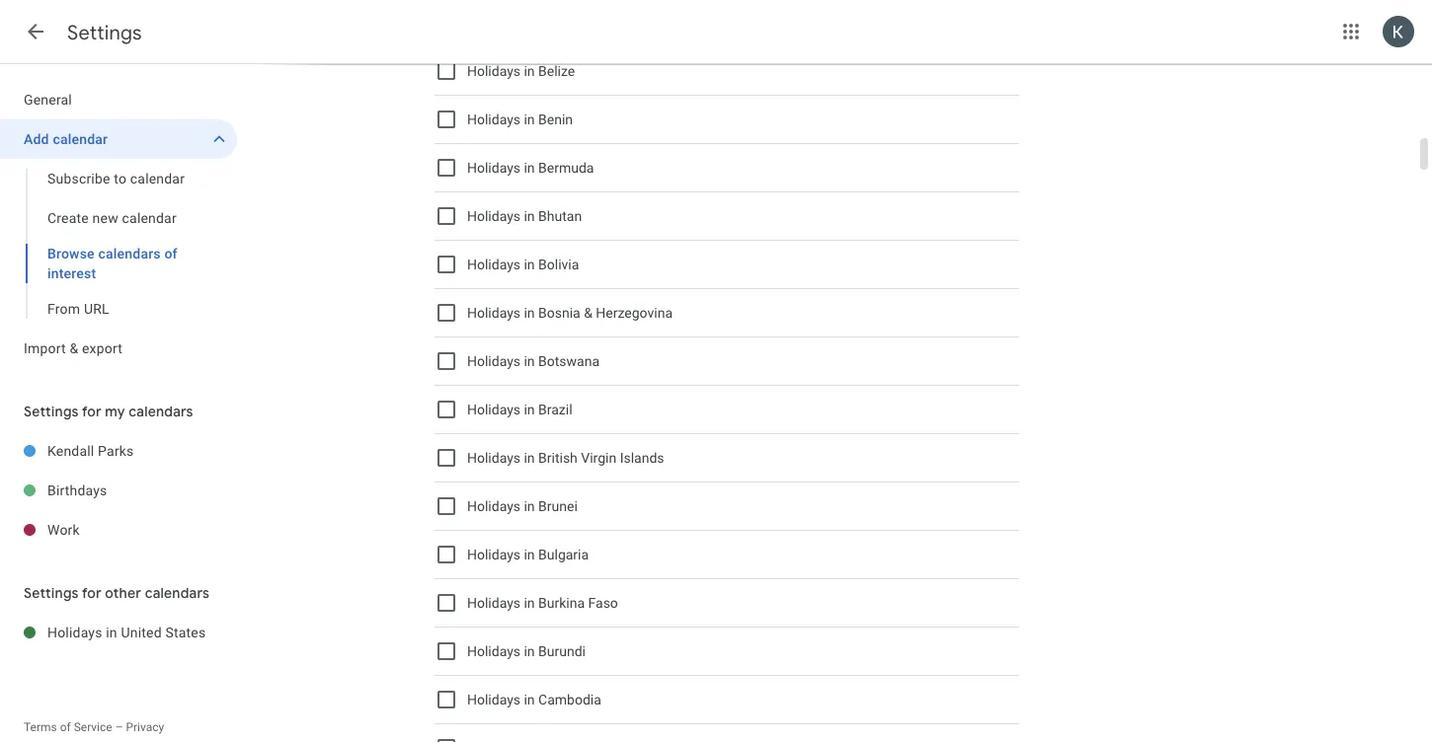 Task type: describe. For each thing, give the bounding box(es) containing it.
holidays for holidays in british virgin islands
[[467, 450, 521, 466]]

botswana
[[538, 353, 600, 370]]

in for bolivia
[[524, 257, 535, 273]]

calendar for create new calendar
[[122, 210, 177, 226]]

settings for my calendars tree
[[0, 432, 237, 550]]

terms
[[24, 721, 57, 735]]

subscribe
[[47, 170, 110, 187]]

work tree item
[[0, 511, 237, 550]]

1 horizontal spatial &
[[584, 305, 593, 321]]

service
[[74, 721, 112, 735]]

& inside tree
[[70, 340, 78, 357]]

create new calendar
[[47, 210, 177, 226]]

holidays in brazil
[[467, 402, 573, 418]]

in for bhutan
[[524, 208, 535, 224]]

url
[[84, 301, 109, 317]]

group containing subscribe to calendar
[[0, 159, 237, 329]]

from url
[[47, 301, 109, 317]]

import & export
[[24, 340, 123, 357]]

go back image
[[24, 20, 47, 43]]

in for botswana
[[524, 353, 535, 370]]

holidays for holidays in bhutan
[[467, 208, 521, 224]]

general
[[24, 91, 72, 108]]

import
[[24, 340, 66, 357]]

holidays in british virgin islands
[[467, 450, 664, 466]]

calendars for other
[[145, 585, 209, 602]]

settings heading
[[67, 20, 142, 45]]

in for brunei
[[524, 499, 535, 515]]

in for burkina
[[524, 595, 535, 612]]

birthdays link
[[47, 471, 237, 511]]

bhutan
[[538, 208, 582, 224]]

cambodia
[[538, 692, 601, 708]]

for for my
[[82, 403, 102, 420]]

browse
[[47, 245, 95, 262]]

privacy
[[126, 721, 164, 735]]

export
[[82, 340, 123, 357]]

settings for settings for other calendars
[[24, 585, 79, 602]]

calendars for my
[[129, 403, 193, 420]]

calendar for subscribe to calendar
[[130, 170, 185, 187]]

holidays in burkina faso
[[467, 595, 618, 612]]

new
[[92, 210, 118, 226]]

herzegovina
[[596, 305, 673, 321]]

–
[[115, 721, 123, 735]]

holidays for holidays in brazil
[[467, 402, 521, 418]]

holidays for holidays in botswana
[[467, 353, 521, 370]]

in for bosnia
[[524, 305, 535, 321]]

work
[[47, 522, 80, 538]]

in for british
[[524, 450, 535, 466]]

virgin
[[581, 450, 617, 466]]

holidays in united states
[[47, 625, 206, 641]]

benin
[[538, 111, 573, 128]]

holidays in bolivia
[[467, 257, 579, 273]]

holidays in bosnia & herzegovina
[[467, 305, 673, 321]]

bulgaria
[[538, 547, 589, 563]]

subscribe to calendar
[[47, 170, 185, 187]]

holidays in belize
[[467, 63, 575, 79]]

holidays for holidays in burundi
[[467, 644, 521, 660]]

kendall parks
[[47, 443, 134, 459]]

holidays in united states tree item
[[0, 613, 237, 653]]

faso
[[588, 595, 618, 612]]

add calendar
[[24, 131, 108, 147]]



Task type: locate. For each thing, give the bounding box(es) containing it.
0 vertical spatial &
[[584, 305, 593, 321]]

1 for from the top
[[82, 403, 102, 420]]

holidays down holidays in belize
[[467, 111, 521, 128]]

bosnia
[[538, 305, 581, 321]]

in for bermuda
[[524, 160, 535, 176]]

for left my
[[82, 403, 102, 420]]

in for united
[[106, 625, 117, 641]]

in left the brazil
[[524, 402, 535, 418]]

for for other
[[82, 585, 102, 602]]

holidays up holidays in benin
[[467, 63, 521, 79]]

holidays for holidays in bermuda
[[467, 160, 521, 176]]

holidays down holidays in benin
[[467, 160, 521, 176]]

create
[[47, 210, 89, 226]]

calendars down create new calendar
[[98, 245, 161, 262]]

work link
[[47, 511, 237, 550]]

privacy link
[[126, 721, 164, 735]]

british
[[538, 450, 578, 466]]

holidays down "holidays in bolivia"
[[467, 305, 521, 321]]

in for bulgaria
[[524, 547, 535, 563]]

in left bermuda
[[524, 160, 535, 176]]

holidays up the holidays in bulgaria
[[467, 499, 521, 515]]

holidays left the brazil
[[467, 402, 521, 418]]

holidays in cambodia
[[467, 692, 601, 708]]

islands
[[620, 450, 664, 466]]

holidays in burundi
[[467, 644, 586, 660]]

in left botswana
[[524, 353, 535, 370]]

in left bulgaria
[[524, 547, 535, 563]]

2 for from the top
[[82, 585, 102, 602]]

kendall parks tree item
[[0, 432, 237, 471]]

0 vertical spatial calendar
[[53, 131, 108, 147]]

calendars inside "browse calendars of interest"
[[98, 245, 161, 262]]

of down create new calendar
[[164, 245, 178, 262]]

states
[[165, 625, 206, 641]]

holidays down holidays in burundi
[[467, 692, 521, 708]]

in left belize
[[524, 63, 535, 79]]

holidays for holidays in united states
[[47, 625, 102, 641]]

holidays in brunei
[[467, 499, 578, 515]]

&
[[584, 305, 593, 321], [70, 340, 78, 357]]

settings up the kendall
[[24, 403, 79, 420]]

birthdays
[[47, 483, 107, 499]]

& right bosnia
[[584, 305, 593, 321]]

calendar right the new
[[122, 210, 177, 226]]

other
[[105, 585, 141, 602]]

calendars up states
[[145, 585, 209, 602]]

add calendar tree item
[[0, 120, 237, 159]]

for left other on the bottom left of page
[[82, 585, 102, 602]]

of inside "browse calendars of interest"
[[164, 245, 178, 262]]

holidays for holidays in bulgaria
[[467, 547, 521, 563]]

in left united
[[106, 625, 117, 641]]

0 vertical spatial settings
[[67, 20, 142, 45]]

calendar up subscribe
[[53, 131, 108, 147]]

of
[[164, 245, 178, 262], [60, 721, 71, 735]]

birthdays tree item
[[0, 471, 237, 511]]

holidays for holidays in brunei
[[467, 499, 521, 515]]

in left burundi
[[524, 644, 535, 660]]

0 horizontal spatial &
[[70, 340, 78, 357]]

for
[[82, 403, 102, 420], [82, 585, 102, 602]]

in for brazil
[[524, 402, 535, 418]]

in left cambodia at left
[[524, 692, 535, 708]]

tree containing general
[[0, 80, 237, 368]]

& left export
[[70, 340, 78, 357]]

holidays down the holidays in bhutan
[[467, 257, 521, 273]]

calendars
[[98, 245, 161, 262], [129, 403, 193, 420], [145, 585, 209, 602]]

united
[[121, 625, 162, 641]]

belize
[[538, 63, 575, 79]]

settings for settings
[[67, 20, 142, 45]]

0 vertical spatial calendars
[[98, 245, 161, 262]]

1 vertical spatial of
[[60, 721, 71, 735]]

holidays down the holidays in brunei
[[467, 547, 521, 563]]

holidays for holidays in bosnia & herzegovina
[[467, 305, 521, 321]]

settings for other calendars
[[24, 585, 209, 602]]

holidays
[[467, 63, 521, 79], [467, 111, 521, 128], [467, 160, 521, 176], [467, 208, 521, 224], [467, 257, 521, 273], [467, 305, 521, 321], [467, 353, 521, 370], [467, 402, 521, 418], [467, 450, 521, 466], [467, 499, 521, 515], [467, 547, 521, 563], [467, 595, 521, 612], [47, 625, 102, 641], [467, 644, 521, 660], [467, 692, 521, 708]]

holidays for holidays in bolivia
[[467, 257, 521, 273]]

holidays in benin
[[467, 111, 573, 128]]

holidays up "holidays in bolivia"
[[467, 208, 521, 224]]

terms of service – privacy
[[24, 721, 164, 735]]

holidays in bulgaria
[[467, 547, 589, 563]]

in left benin
[[524, 111, 535, 128]]

in left burkina
[[524, 595, 535, 612]]

in inside tree item
[[106, 625, 117, 641]]

burkina
[[538, 595, 585, 612]]

holidays down settings for other calendars
[[47, 625, 102, 641]]

holidays for holidays in burkina faso
[[467, 595, 521, 612]]

holidays for holidays in cambodia
[[467, 692, 521, 708]]

group
[[0, 159, 237, 329]]

holidays in bermuda
[[467, 160, 594, 176]]

calendars right my
[[129, 403, 193, 420]]

holidays inside tree item
[[47, 625, 102, 641]]

of right the terms
[[60, 721, 71, 735]]

to
[[114, 170, 127, 187]]

calendar right to
[[130, 170, 185, 187]]

settings
[[67, 20, 142, 45], [24, 403, 79, 420], [24, 585, 79, 602]]

kendall
[[47, 443, 94, 459]]

parks
[[98, 443, 134, 459]]

settings right go back icon
[[67, 20, 142, 45]]

in for belize
[[524, 63, 535, 79]]

calendar inside 'tree item'
[[53, 131, 108, 147]]

brunei
[[538, 499, 578, 515]]

bolivia
[[538, 257, 579, 273]]

holidays down holidays in brazil
[[467, 450, 521, 466]]

in left bhutan
[[524, 208, 535, 224]]

1 vertical spatial &
[[70, 340, 78, 357]]

holidays up holidays in brazil
[[467, 353, 521, 370]]

in left british
[[524, 450, 535, 466]]

bermuda
[[538, 160, 594, 176]]

calendar
[[53, 131, 108, 147], [130, 170, 185, 187], [122, 210, 177, 226]]

0 horizontal spatial of
[[60, 721, 71, 735]]

in left the brunei
[[524, 499, 535, 515]]

brazil
[[538, 402, 573, 418]]

from
[[47, 301, 80, 317]]

holidays in bhutan
[[467, 208, 582, 224]]

0 vertical spatial for
[[82, 403, 102, 420]]

holidays for holidays in benin
[[467, 111, 521, 128]]

1 vertical spatial calendar
[[130, 170, 185, 187]]

my
[[105, 403, 125, 420]]

0 vertical spatial of
[[164, 245, 178, 262]]

holidays in botswana
[[467, 353, 600, 370]]

holidays in united states link
[[47, 613, 237, 653]]

browse calendars of interest
[[47, 245, 178, 282]]

2 vertical spatial calendar
[[122, 210, 177, 226]]

in for benin
[[524, 111, 535, 128]]

holidays up holidays in burundi
[[467, 595, 521, 612]]

interest
[[47, 265, 96, 282]]

in left bosnia
[[524, 305, 535, 321]]

1 vertical spatial settings
[[24, 403, 79, 420]]

2 vertical spatial calendars
[[145, 585, 209, 602]]

in
[[524, 63, 535, 79], [524, 111, 535, 128], [524, 160, 535, 176], [524, 208, 535, 224], [524, 257, 535, 273], [524, 305, 535, 321], [524, 353, 535, 370], [524, 402, 535, 418], [524, 450, 535, 466], [524, 499, 535, 515], [524, 547, 535, 563], [524, 595, 535, 612], [106, 625, 117, 641], [524, 644, 535, 660], [524, 692, 535, 708]]

2 vertical spatial settings
[[24, 585, 79, 602]]

in left bolivia
[[524, 257, 535, 273]]

tree
[[0, 80, 237, 368]]

1 horizontal spatial of
[[164, 245, 178, 262]]

add
[[24, 131, 49, 147]]

holidays up holidays in cambodia
[[467, 644, 521, 660]]

settings for my calendars
[[24, 403, 193, 420]]

burundi
[[538, 644, 586, 660]]

1 vertical spatial for
[[82, 585, 102, 602]]

settings down work
[[24, 585, 79, 602]]

holidays for holidays in belize
[[467, 63, 521, 79]]

terms of service link
[[24, 721, 112, 735]]

settings for settings for my calendars
[[24, 403, 79, 420]]

in for cambodia
[[524, 692, 535, 708]]

in for burundi
[[524, 644, 535, 660]]

1 vertical spatial calendars
[[129, 403, 193, 420]]



Task type: vqa. For each thing, say whether or not it's contained in the screenshot.
Create new calendar
yes



